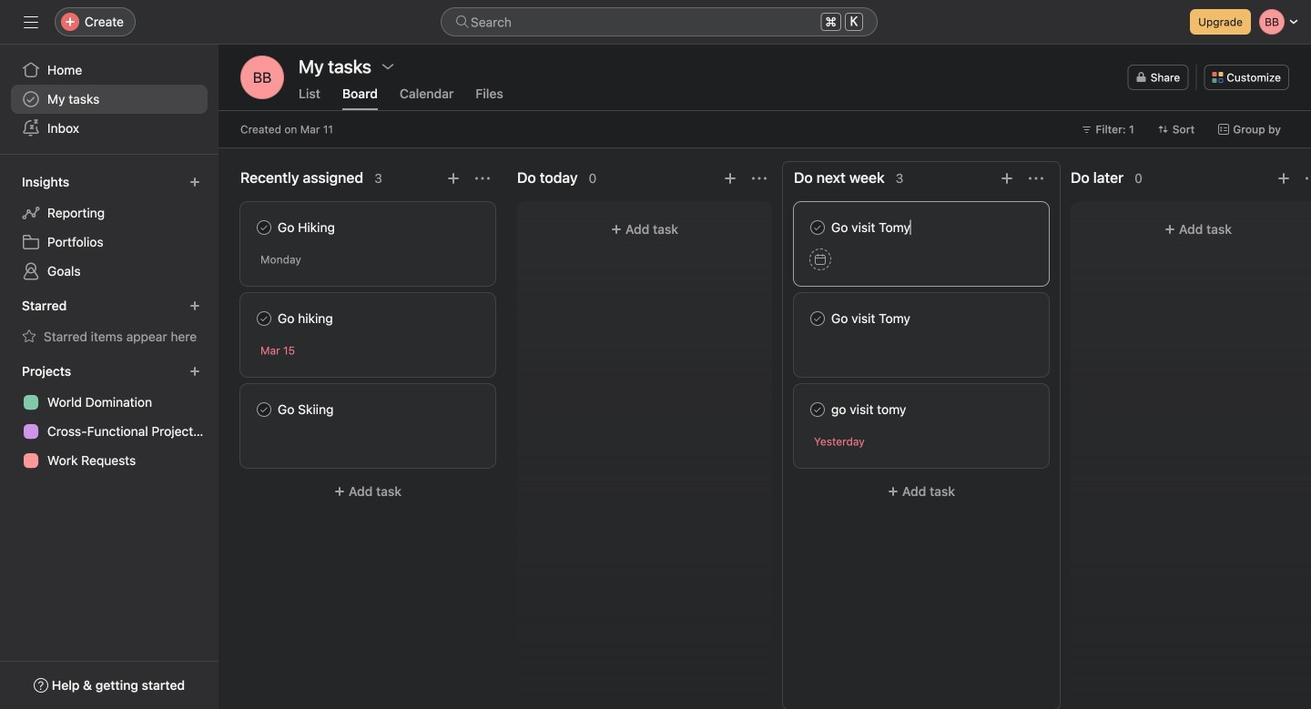 Task type: vqa. For each thing, say whether or not it's contained in the screenshot.
checkbox
no



Task type: locate. For each thing, give the bounding box(es) containing it.
1 horizontal spatial add task image
[[1000, 171, 1015, 186]]

Mark complete checkbox
[[807, 217, 829, 239], [253, 308, 275, 330], [807, 308, 829, 330], [253, 399, 275, 421]]

0 vertical spatial mark complete checkbox
[[253, 217, 275, 239]]

more section actions image for third add task image from right
[[475, 171, 490, 186]]

0 horizontal spatial mark complete checkbox
[[253, 217, 275, 239]]

1 more section actions image from the left
[[475, 171, 490, 186]]

Search tasks, projects, and more text field
[[441, 7, 878, 36]]

3 more section actions image from the left
[[1029, 171, 1044, 186]]

2 horizontal spatial more section actions image
[[1029, 171, 1044, 186]]

None field
[[441, 7, 878, 36]]

2 add task image from the left
[[1000, 171, 1015, 186]]

2 more section actions image from the left
[[752, 171, 767, 186]]

add task image
[[723, 171, 738, 186]]

add task image
[[446, 171, 461, 186], [1000, 171, 1015, 186], [1277, 171, 1291, 186]]

more section actions image
[[1306, 171, 1312, 186]]

1 vertical spatial mark complete checkbox
[[807, 399, 829, 421]]

more section actions image for 2nd add task image from the right
[[1029, 171, 1044, 186]]

new insights image
[[189, 177, 200, 188]]

new project or portfolio image
[[189, 366, 200, 377]]

0 horizontal spatial more section actions image
[[475, 171, 490, 186]]

0 horizontal spatial add task image
[[446, 171, 461, 186]]

mark complete image
[[253, 308, 275, 330], [253, 399, 275, 421], [807, 399, 829, 421]]

2 horizontal spatial add task image
[[1277, 171, 1291, 186]]

more section actions image for add task icon
[[752, 171, 767, 186]]

show options image
[[381, 59, 395, 74]]

1 horizontal spatial mark complete checkbox
[[807, 399, 829, 421]]

mark complete image
[[253, 217, 275, 239], [807, 217, 829, 239], [807, 308, 829, 330]]

Mark complete checkbox
[[253, 217, 275, 239], [807, 399, 829, 421]]

global element
[[0, 45, 219, 154]]

1 horizontal spatial more section actions image
[[752, 171, 767, 186]]

more section actions image
[[475, 171, 490, 186], [752, 171, 767, 186], [1029, 171, 1044, 186]]



Task type: describe. For each thing, give the bounding box(es) containing it.
Write a task name text field
[[810, 218, 1034, 238]]

view profile settings image
[[240, 56, 284, 99]]

projects element
[[0, 355, 219, 479]]

add items to starred image
[[189, 301, 200, 311]]

1 add task image from the left
[[446, 171, 461, 186]]

3 add task image from the left
[[1277, 171, 1291, 186]]

starred element
[[0, 290, 219, 355]]

hide sidebar image
[[24, 15, 38, 29]]

insights element
[[0, 166, 219, 290]]



